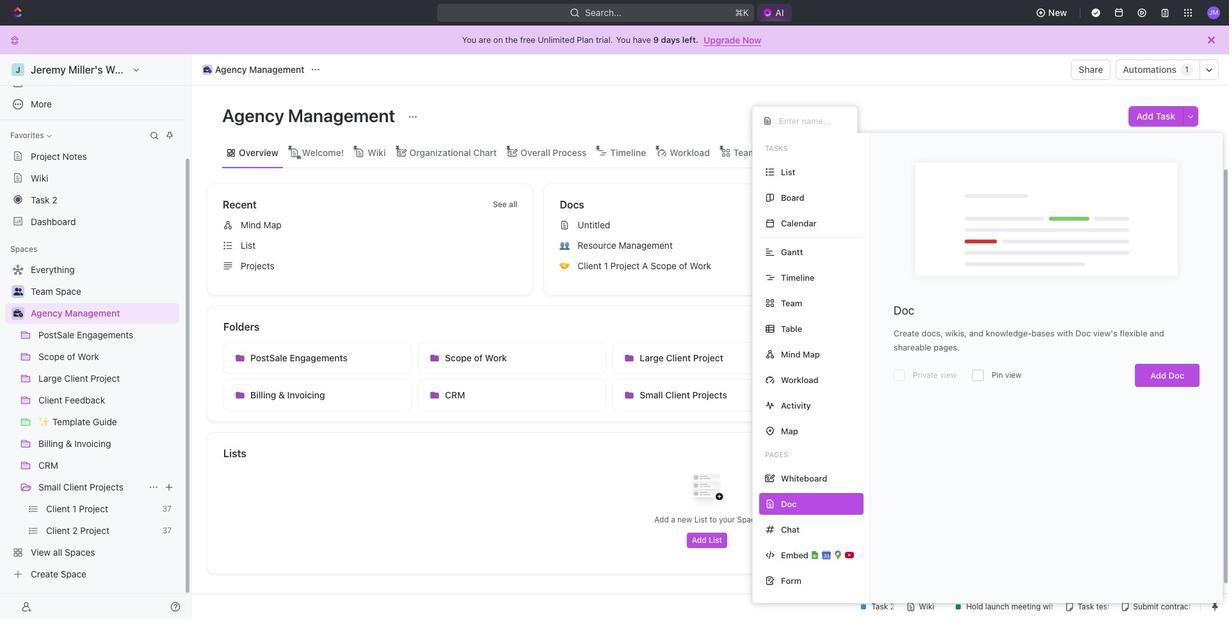 Task type: describe. For each thing, give the bounding box(es) containing it.
your
[[719, 516, 735, 525]]

small client projects inside button
[[640, 390, 728, 401]]

shareable
[[894, 343, 932, 353]]

2 vertical spatial doc
[[1169, 371, 1185, 381]]

untitled
[[578, 220, 611, 231]]

pin
[[992, 371, 1003, 380]]

1 vertical spatial agency management
[[222, 105, 399, 126]]

overall
[[521, 147, 551, 158]]

recent
[[223, 199, 257, 211]]

add a new list to your space
[[655, 516, 760, 525]]

a
[[671, 516, 676, 525]]

unlimited
[[538, 35, 575, 45]]

1 vertical spatial team
[[781, 298, 803, 308]]

add list button
[[687, 533, 728, 549]]

postsale engagements
[[250, 353, 348, 364]]

2 you from the left
[[616, 35, 631, 45]]

list up board
[[781, 167, 796, 177]]

&
[[279, 390, 285, 401]]

plan
[[577, 35, 594, 45]]

0 vertical spatial scope
[[651, 261, 677, 272]]

free
[[520, 35, 536, 45]]

space
[[737, 516, 760, 525]]

2 horizontal spatial map
[[803, 349, 820, 360]]

upgrade now link
[[704, 34, 762, 45]]

0 vertical spatial agency management link
[[199, 62, 308, 77]]

add for add list
[[692, 536, 707, 546]]

gantt
[[781, 247, 803, 257]]

task
[[1156, 111, 1176, 122]]

activity
[[781, 401, 811, 411]]

share
[[1079, 64, 1104, 75]]

1 vertical spatial list link
[[218, 236, 528, 256]]

project notes
[[31, 151, 87, 162]]

files
[[1026, 246, 1043, 256]]

1 vertical spatial agency
[[222, 105, 284, 126]]

tree inside sidebar navigation
[[5, 260, 179, 585]]

0 vertical spatial work
[[690, 261, 712, 272]]

are
[[479, 35, 491, 45]]

board
[[781, 192, 805, 203]]

resource management
[[578, 240, 673, 251]]

2 vertical spatial map
[[781, 426, 798, 436]]

drop files here to attach
[[1005, 246, 1099, 256]]

0 vertical spatial to
[[1064, 246, 1072, 256]]

overall process
[[521, 147, 587, 158]]

lists button
[[223, 446, 1192, 462]]

form
[[781, 576, 802, 586]]

small client projects inside sidebar navigation
[[38, 482, 124, 493]]

view's
[[1094, 329, 1118, 339]]

project for client 1 project a scope of work
[[611, 261, 640, 272]]

list right new on the bottom right of page
[[695, 516, 708, 525]]

client inside tree
[[63, 482, 87, 493]]

you are on the free unlimited plan trial. you have 9 days left. upgrade now
[[462, 34, 762, 45]]

scope inside button
[[445, 353, 472, 364]]

small client projects button
[[613, 380, 802, 412]]

0 vertical spatial wiki link
[[365, 144, 386, 162]]

crm button
[[418, 380, 607, 412]]

1 vertical spatial 1
[[604, 261, 608, 272]]

dashboards
[[31, 77, 80, 88]]

large
[[640, 353, 664, 364]]

mind map link
[[218, 215, 528, 236]]

new
[[678, 516, 693, 525]]

1 and from the left
[[970, 329, 984, 339]]

overview
[[239, 147, 278, 158]]

1 vertical spatial wiki link
[[5, 168, 179, 188]]

0 vertical spatial wiki
[[368, 147, 386, 158]]

private
[[913, 371, 938, 380]]

0 vertical spatial mind map
[[241, 220, 282, 231]]

2
[[52, 194, 57, 205]]

Enter name... field
[[778, 115, 847, 127]]

projects link
[[218, 256, 528, 277]]

crm
[[445, 390, 465, 401]]

add task button
[[1129, 106, 1184, 127]]

1 you from the left
[[462, 35, 477, 45]]

add for add a new list to your space
[[655, 516, 669, 525]]

tasks
[[765, 144, 788, 152]]

👥
[[560, 241, 570, 250]]

project notes link
[[5, 146, 179, 167]]

private view
[[913, 371, 957, 380]]

timeline inside timeline 'link'
[[610, 147, 646, 158]]

list down enter name... field on the top of page
[[780, 147, 796, 158]]

resources
[[898, 199, 949, 211]]

folders button
[[223, 320, 1175, 335]]

workload link
[[667, 144, 710, 162]]

team link
[[731, 144, 757, 162]]

search...
[[586, 7, 622, 18]]

projects inside button
[[693, 390, 728, 401]]

agency inside tree
[[31, 308, 62, 319]]

flexible
[[1120, 329, 1148, 339]]

1 horizontal spatial business time image
[[203, 67, 212, 73]]

‎task 2
[[31, 194, 57, 205]]

client 1 project a scope of work
[[578, 261, 712, 272]]

🤝
[[560, 261, 570, 271]]

engagements
[[290, 353, 348, 364]]

0 vertical spatial of
[[679, 261, 688, 272]]

‎task 2 link
[[5, 190, 179, 210]]

scope of work
[[445, 353, 507, 364]]

see
[[493, 200, 507, 209]]

of inside button
[[474, 353, 483, 364]]

the
[[505, 35, 518, 45]]

pin view
[[992, 371, 1022, 380]]

chat
[[781, 525, 800, 535]]

on
[[494, 35, 503, 45]]

no lists icon. image
[[682, 464, 733, 516]]

‎task
[[31, 194, 50, 205]]

1 horizontal spatial timeline
[[781, 273, 815, 283]]

embed
[[781, 550, 809, 561]]

docs,
[[922, 329, 943, 339]]

see all button
[[488, 197, 523, 213]]

automations
[[1124, 64, 1177, 75]]

sidebar navigation
[[0, 54, 191, 620]]

organizational
[[410, 147, 471, 158]]

2 and from the left
[[1150, 329, 1165, 339]]

0 vertical spatial doc
[[894, 304, 915, 318]]

have
[[633, 35, 651, 45]]

0 vertical spatial projects
[[241, 261, 275, 272]]



Task type: locate. For each thing, give the bounding box(es) containing it.
0 horizontal spatial timeline
[[610, 147, 646, 158]]

list inside button
[[709, 536, 723, 546]]

you left 'are'
[[462, 35, 477, 45]]

add for add doc
[[1151, 371, 1167, 381]]

1 horizontal spatial of
[[679, 261, 688, 272]]

1 vertical spatial small client projects
[[38, 482, 124, 493]]

2 view from the left
[[1006, 371, 1022, 380]]

0 vertical spatial agency
[[215, 64, 247, 75]]

postsale engagements button
[[223, 343, 413, 375]]

dashboard link
[[5, 211, 179, 232]]

mind down "recent"
[[241, 220, 261, 231]]

0 horizontal spatial agency management link
[[31, 304, 177, 324]]

to right here
[[1064, 246, 1072, 256]]

billing & invoicing button
[[223, 380, 413, 412]]

scope right a
[[651, 261, 677, 272]]

2 horizontal spatial projects
[[693, 390, 728, 401]]

billing
[[250, 390, 276, 401]]

1 horizontal spatial mind
[[781, 349, 801, 360]]

2 vertical spatial projects
[[90, 482, 124, 493]]

add inside "button"
[[1137, 111, 1154, 122]]

1 horizontal spatial team
[[781, 298, 803, 308]]

1 vertical spatial workload
[[781, 375, 819, 385]]

1 vertical spatial scope
[[445, 353, 472, 364]]

overview link
[[236, 144, 278, 162]]

1 right "automations"
[[1186, 65, 1189, 74]]

client feedback button
[[807, 343, 997, 375]]

add
[[1137, 111, 1154, 122], [1151, 371, 1167, 381], [655, 516, 669, 525], [692, 536, 707, 546]]

a
[[642, 261, 648, 272]]

1 vertical spatial work
[[485, 353, 507, 364]]

project inside sidebar navigation
[[31, 151, 60, 162]]

mind map down "recent"
[[241, 220, 282, 231]]

2 horizontal spatial doc
[[1169, 371, 1185, 381]]

small inside small client projects link
[[38, 482, 61, 493]]

0 horizontal spatial mind
[[241, 220, 261, 231]]

welcome!
[[302, 147, 344, 158]]

with
[[1057, 329, 1074, 339]]

docs
[[560, 199, 585, 211]]

client feedback
[[835, 353, 903, 364]]

wiki link right welcome!
[[365, 144, 386, 162]]

view for pin view
[[1006, 371, 1022, 380]]

1
[[1186, 65, 1189, 74], [604, 261, 608, 272]]

1 vertical spatial business time image
[[13, 310, 23, 318]]

0 vertical spatial mind
[[241, 220, 261, 231]]

0 horizontal spatial list link
[[218, 236, 528, 256]]

0 vertical spatial project
[[31, 151, 60, 162]]

mind map down table
[[781, 349, 820, 360]]

add inside button
[[692, 536, 707, 546]]

list
[[780, 147, 796, 158], [781, 167, 796, 177], [241, 240, 256, 251], [695, 516, 708, 525], [709, 536, 723, 546]]

welcome! link
[[300, 144, 344, 162]]

workload left team link
[[670, 147, 710, 158]]

add doc
[[1151, 371, 1185, 381]]

0 horizontal spatial work
[[485, 353, 507, 364]]

wiki link down project notes link
[[5, 168, 179, 188]]

1 horizontal spatial project
[[611, 261, 640, 272]]

large client project
[[640, 353, 724, 364]]

and
[[970, 329, 984, 339], [1150, 329, 1165, 339]]

view for private view
[[941, 371, 957, 380]]

0 horizontal spatial small
[[38, 482, 61, 493]]

tree containing agency management
[[5, 260, 179, 585]]

1 vertical spatial map
[[803, 349, 820, 360]]

9
[[654, 35, 659, 45]]

business time image
[[203, 67, 212, 73], [13, 310, 23, 318]]

0 vertical spatial list link
[[778, 144, 796, 162]]

1 horizontal spatial and
[[1150, 329, 1165, 339]]

small inside the "small client projects" button
[[640, 390, 663, 401]]

1 horizontal spatial doc
[[1076, 329, 1091, 339]]

add task
[[1137, 111, 1176, 122]]

agency management link
[[199, 62, 308, 77], [31, 304, 177, 324]]

project for large client project
[[693, 353, 724, 364]]

map inside mind map link
[[264, 220, 282, 231]]

0 horizontal spatial team
[[734, 147, 757, 158]]

chart
[[473, 147, 497, 158]]

0 vertical spatial business time image
[[203, 67, 212, 73]]

1 horizontal spatial small
[[640, 390, 663, 401]]

1 vertical spatial wiki
[[31, 173, 48, 183]]

project left a
[[611, 261, 640, 272]]

management inside tree
[[65, 308, 120, 319]]

invoicing
[[287, 390, 325, 401]]

billing & invoicing
[[250, 390, 325, 401]]

lists
[[224, 448, 247, 460]]

work down untitled link
[[690, 261, 712, 272]]

trial.
[[596, 35, 613, 45]]

wiki up ‎task
[[31, 173, 48, 183]]

1 vertical spatial doc
[[1076, 329, 1091, 339]]

folders
[[224, 321, 260, 333]]

0 horizontal spatial project
[[31, 151, 60, 162]]

add list
[[692, 536, 723, 546]]

days
[[661, 35, 680, 45]]

1 vertical spatial timeline
[[781, 273, 815, 283]]

1 horizontal spatial agency management link
[[199, 62, 308, 77]]

favorites
[[10, 131, 44, 140]]

pages.
[[934, 343, 960, 353]]

attach
[[1074, 246, 1099, 256]]

list down the add a new list to your space
[[709, 536, 723, 546]]

0 horizontal spatial to
[[710, 516, 717, 525]]

wiki right welcome!
[[368, 147, 386, 158]]

0 vertical spatial small client projects
[[640, 390, 728, 401]]

projects
[[241, 261, 275, 272], [693, 390, 728, 401], [90, 482, 124, 493]]

0 horizontal spatial map
[[264, 220, 282, 231]]

share button
[[1072, 60, 1111, 80]]

doc inside create docs, wikis, and knowledge-bases with doc view's flexible and shareable pages.
[[1076, 329, 1091, 339]]

project down folders button
[[693, 353, 724, 364]]

notes
[[62, 151, 87, 162]]

resources button
[[897, 197, 1175, 213]]

0 vertical spatial agency management
[[215, 64, 305, 75]]

workload up activity
[[781, 375, 819, 385]]

0 vertical spatial workload
[[670, 147, 710, 158]]

1 vertical spatial agency management link
[[31, 304, 177, 324]]

feedback
[[862, 353, 903, 364]]

resource
[[578, 240, 617, 251]]

dashboard
[[31, 216, 76, 227]]

work up crm button
[[485, 353, 507, 364]]

0 horizontal spatial you
[[462, 35, 477, 45]]

1 horizontal spatial 1
[[1186, 65, 1189, 74]]

0 horizontal spatial wiki
[[31, 173, 48, 183]]

0 horizontal spatial doc
[[894, 304, 915, 318]]

view right pin
[[1006, 371, 1022, 380]]

postsale
[[250, 353, 287, 364]]

team left tasks
[[734, 147, 757, 158]]

1 horizontal spatial mind map
[[781, 349, 820, 360]]

0 horizontal spatial business time image
[[13, 310, 23, 318]]

calendar
[[781, 218, 817, 228]]

table
[[781, 324, 803, 334]]

1 vertical spatial to
[[710, 516, 717, 525]]

work inside button
[[485, 353, 507, 364]]

scope
[[651, 261, 677, 272], [445, 353, 472, 364]]

0 vertical spatial timeline
[[610, 147, 646, 158]]

1 horizontal spatial list link
[[778, 144, 796, 162]]

view right the private
[[941, 371, 957, 380]]

whiteboard
[[781, 474, 828, 484]]

2 vertical spatial agency
[[31, 308, 62, 319]]

1 horizontal spatial small client projects
[[640, 390, 728, 401]]

0 horizontal spatial scope
[[445, 353, 472, 364]]

0 vertical spatial 1
[[1186, 65, 1189, 74]]

untitled link
[[555, 215, 865, 236]]

2 vertical spatial project
[[693, 353, 724, 364]]

and right wikis, at the bottom right of the page
[[970, 329, 984, 339]]

2 vertical spatial agency management
[[31, 308, 120, 319]]

add for add task
[[1137, 111, 1154, 122]]

1 horizontal spatial work
[[690, 261, 712, 272]]

2 horizontal spatial project
[[693, 353, 724, 364]]

1 horizontal spatial map
[[781, 426, 798, 436]]

wiki inside sidebar navigation
[[31, 173, 48, 183]]

0 horizontal spatial mind map
[[241, 220, 282, 231]]

1 down resource
[[604, 261, 608, 272]]

0 horizontal spatial workload
[[670, 147, 710, 158]]

tree
[[5, 260, 179, 585]]

agency management inside sidebar navigation
[[31, 308, 120, 319]]

left.
[[683, 35, 699, 45]]

0 horizontal spatial wiki link
[[5, 168, 179, 188]]

pages
[[765, 451, 789, 459]]

of right a
[[679, 261, 688, 272]]

0 vertical spatial map
[[264, 220, 282, 231]]

and right flexible
[[1150, 329, 1165, 339]]

view
[[941, 371, 957, 380], [1006, 371, 1022, 380]]

scope of work button
[[418, 343, 607, 375]]

0 vertical spatial team
[[734, 147, 757, 158]]

small client projects link
[[38, 478, 143, 498]]

process
[[553, 147, 587, 158]]

you left have
[[616, 35, 631, 45]]

mind down table
[[781, 349, 801, 360]]

business time image inside sidebar navigation
[[13, 310, 23, 318]]

to left your
[[710, 516, 717, 525]]

0 horizontal spatial 1
[[604, 261, 608, 272]]

0 horizontal spatial of
[[474, 353, 483, 364]]

1 horizontal spatial you
[[616, 35, 631, 45]]

⌘k
[[736, 7, 749, 18]]

1 vertical spatial of
[[474, 353, 483, 364]]

small
[[640, 390, 663, 401], [38, 482, 61, 493]]

0 vertical spatial small
[[640, 390, 663, 401]]

team
[[734, 147, 757, 158], [781, 298, 803, 308]]

list link
[[778, 144, 796, 162], [218, 236, 528, 256]]

scope up crm
[[445, 353, 472, 364]]

timeline right "process"
[[610, 147, 646, 158]]

0 horizontal spatial projects
[[90, 482, 124, 493]]

1 horizontal spatial workload
[[781, 375, 819, 385]]

0 horizontal spatial view
[[941, 371, 957, 380]]

timeline down the gantt
[[781, 273, 815, 283]]

mind
[[241, 220, 261, 231], [781, 349, 801, 360]]

mind map
[[241, 220, 282, 231], [781, 349, 820, 360]]

of up crm button
[[474, 353, 483, 364]]

1 vertical spatial project
[[611, 261, 640, 272]]

team up table
[[781, 298, 803, 308]]

organizational chart
[[410, 147, 497, 158]]

1 vertical spatial small
[[38, 482, 61, 493]]

1 vertical spatial projects
[[693, 390, 728, 401]]

projects inside tree
[[90, 482, 124, 493]]

1 horizontal spatial to
[[1064, 246, 1072, 256]]

upgrade
[[704, 34, 741, 45]]

here
[[1045, 246, 1062, 256]]

0 horizontal spatial and
[[970, 329, 984, 339]]

see all
[[493, 200, 518, 209]]

team inside team link
[[734, 147, 757, 158]]

project down favorites button
[[31, 151, 60, 162]]

1 horizontal spatial view
[[1006, 371, 1022, 380]]

1 horizontal spatial wiki link
[[365, 144, 386, 162]]

1 vertical spatial mind map
[[781, 349, 820, 360]]

1 view from the left
[[941, 371, 957, 380]]

organizational chart link
[[407, 144, 497, 162]]

1 vertical spatial mind
[[781, 349, 801, 360]]

project inside button
[[693, 353, 724, 364]]

of
[[679, 261, 688, 272], [474, 353, 483, 364]]

list down "recent"
[[241, 240, 256, 251]]

new button
[[1031, 3, 1075, 23]]



Task type: vqa. For each thing, say whether or not it's contained in the screenshot.
topmost 'to'
yes



